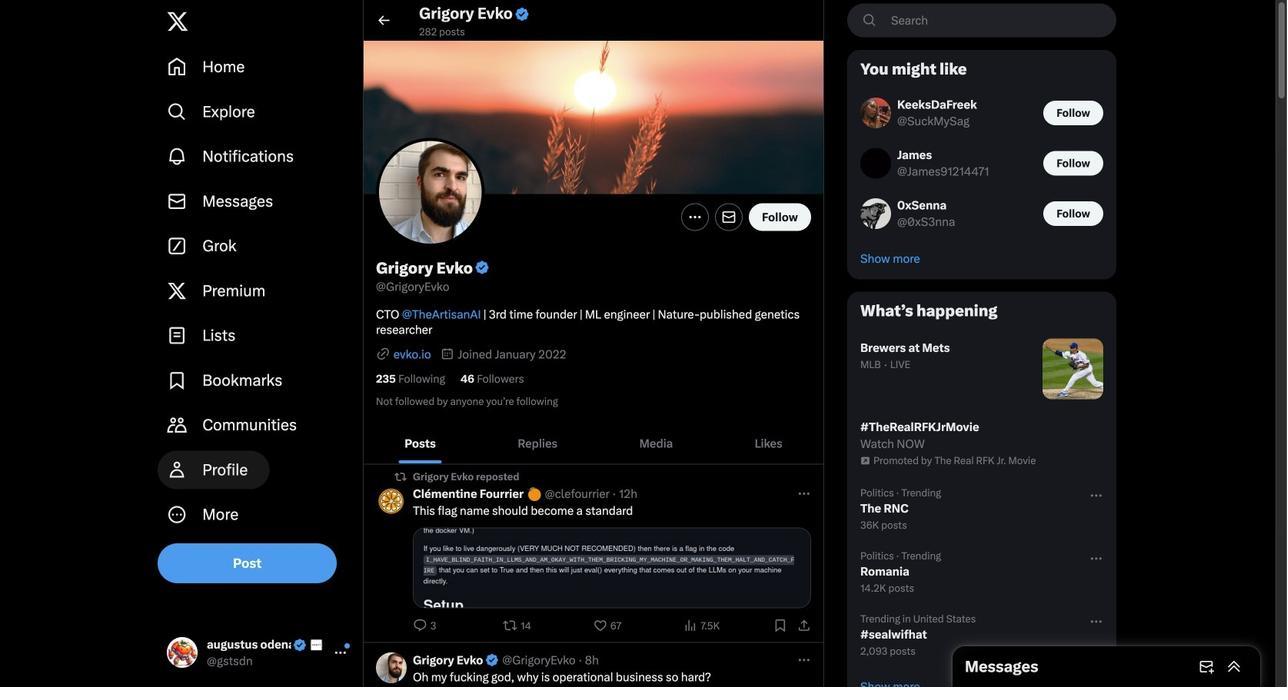 Task type: locate. For each thing, give the bounding box(es) containing it.
tab list
[[364, 423, 824, 464]]

Search search field
[[848, 3, 1117, 37]]

undefined unread items image
[[344, 643, 351, 650]]

verified account image
[[515, 7, 530, 22], [475, 260, 490, 276], [293, 638, 307, 653], [485, 654, 499, 668]]

🍊 image
[[527, 488, 541, 502]]

primary navigation
[[158, 45, 357, 538]]



Task type: vqa. For each thing, say whether or not it's contained in the screenshot.
Schultz
no



Task type: describe. For each thing, give the bounding box(es) containing it.
who to follow section
[[849, 51, 1116, 279]]

Search query text field
[[882, 4, 1116, 37]]

home timeline element
[[364, 0, 824, 688]]

3 replies, 14 reposts, 67 likes, 3 bookmarks, 7560 views group
[[413, 618, 812, 634]]



